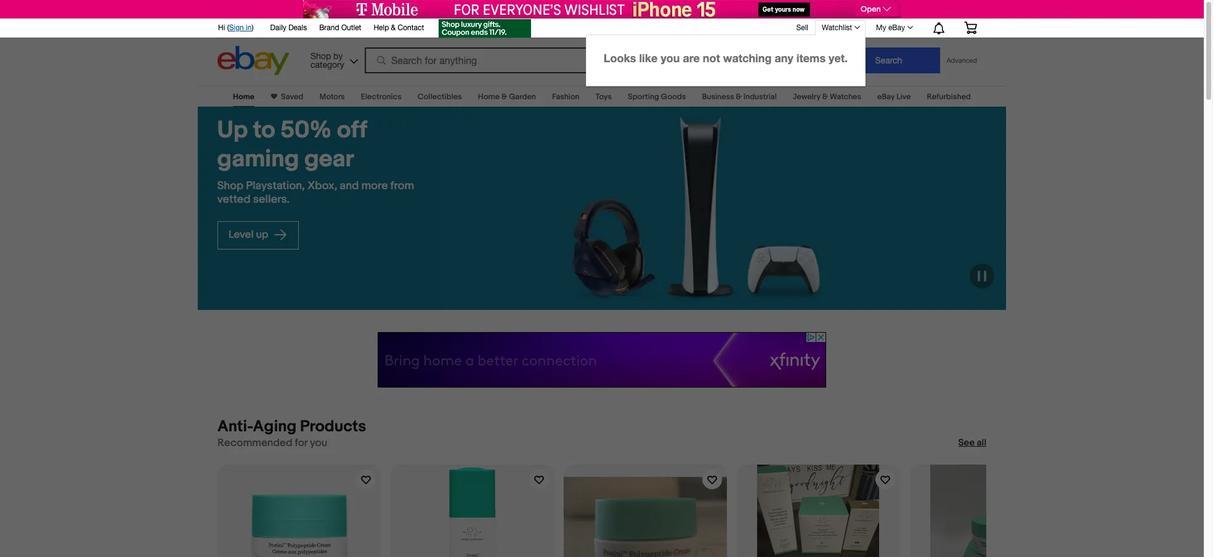 Task type: locate. For each thing, give the bounding box(es) containing it.
motors link
[[320, 92, 345, 102]]

up to 50% off gaming gear link
[[218, 116, 422, 174]]

for
[[295, 437, 308, 449]]

you right 'for'
[[310, 437, 327, 449]]

items
[[797, 51, 826, 65]]

business
[[702, 92, 735, 102]]

& right jewelry
[[823, 92, 828, 102]]

None submit
[[837, 47, 941, 73]]

daily
[[270, 23, 286, 32]]

& left garden
[[502, 92, 508, 102]]

hi
[[218, 23, 225, 32]]

1 vertical spatial you
[[310, 437, 327, 449]]

open
[[861, 4, 881, 14]]

jewelry & watches link
[[793, 92, 862, 102]]

brand outlet
[[319, 23, 361, 32]]

live
[[897, 92, 911, 102]]

vetted
[[218, 193, 251, 206]]

to
[[253, 116, 276, 145]]

2 home from the left
[[478, 92, 500, 102]]

brand outlet link
[[319, 22, 361, 35]]

refurbished
[[927, 92, 971, 102]]

1 horizontal spatial you
[[661, 51, 680, 65]]

jewelry
[[793, 92, 821, 102]]

products
[[300, 417, 366, 436]]

home left garden
[[478, 92, 500, 102]]

home & garden
[[478, 92, 536, 102]]

home
[[233, 92, 255, 102], [478, 92, 500, 102]]

level
[[229, 229, 254, 241]]

0 vertical spatial ebay
[[889, 23, 905, 32]]

advanced link
[[941, 48, 984, 73]]

0 horizontal spatial home
[[233, 92, 255, 102]]

like
[[639, 51, 658, 65]]

ebay left the live
[[878, 92, 895, 102]]

& for garden
[[502, 92, 508, 102]]

0 vertical spatial you
[[661, 51, 680, 65]]

xbox,
[[308, 179, 338, 193]]

&
[[391, 23, 396, 32], [502, 92, 508, 102], [736, 92, 742, 102], [823, 92, 828, 102]]

1 horizontal spatial home
[[478, 92, 500, 102]]

and
[[340, 179, 359, 193]]

watchlist link
[[815, 20, 866, 35]]

home & garden link
[[478, 92, 536, 102]]

you inside account navigation
[[661, 51, 680, 65]]

account navigation
[[0, 15, 1204, 557]]

business & industrial
[[702, 92, 777, 102]]

all
[[977, 437, 987, 449]]

recommended for you
[[218, 437, 327, 449]]

0 horizontal spatial you
[[310, 437, 327, 449]]

get the coupon image
[[439, 19, 531, 38]]

ebay live
[[878, 92, 911, 102]]

& inside account navigation
[[391, 23, 396, 32]]

off
[[337, 116, 367, 145]]

electronics
[[361, 92, 402, 102]]

ebay
[[889, 23, 905, 32], [878, 92, 895, 102]]

recommended
[[218, 437, 293, 449]]

your shopping cart image
[[964, 22, 978, 34]]

1 home from the left
[[233, 92, 255, 102]]

ebay right my
[[889, 23, 905, 32]]

collectibles link
[[418, 92, 462, 102]]

sign in link
[[229, 23, 252, 32]]

ebay live link
[[878, 92, 911, 102]]

contact
[[398, 23, 424, 32]]

saved
[[281, 92, 304, 102]]

anti-aging products link
[[218, 417, 366, 436]]

& right the business
[[736, 92, 742, 102]]

looks
[[604, 51, 636, 65]]

you left the are
[[661, 51, 680, 65]]

industrial
[[744, 92, 777, 102]]

home up up
[[233, 92, 255, 102]]

any
[[775, 51, 794, 65]]

& right the help
[[391, 23, 396, 32]]

advanced
[[947, 57, 978, 64]]

)
[[252, 23, 254, 32]]

advertisement region
[[303, 0, 901, 18], [378, 332, 827, 388]]

recommended for you element
[[218, 437, 327, 450]]

& for watches
[[823, 92, 828, 102]]

from
[[391, 179, 415, 193]]

you
[[661, 51, 680, 65], [310, 437, 327, 449]]

daily deals link
[[270, 22, 307, 35]]



Task type: vqa. For each thing, say whether or not it's contained in the screenshot.
2nd Frame from the right
no



Task type: describe. For each thing, give the bounding box(es) containing it.
outlet
[[341, 23, 361, 32]]

up to 50% off gaming gear shop playstation, xbox, and more from vetted sellers.
[[218, 116, 415, 206]]

1 vertical spatial advertisement region
[[378, 332, 827, 388]]

sporting goods link
[[628, 92, 686, 102]]

ebay inside account navigation
[[889, 23, 905, 32]]

help & contact link
[[374, 22, 424, 35]]

& for industrial
[[736, 92, 742, 102]]

sell link
[[791, 23, 814, 32]]

looks like you are not watching any items yet.
[[604, 51, 848, 65]]

gear
[[305, 145, 354, 174]]

level up link
[[218, 221, 299, 249]]

50%
[[281, 116, 332, 145]]

watching
[[723, 51, 772, 65]]

looks like you are not watching any items yet. banner
[[0, 15, 1204, 557]]

& for contact
[[391, 23, 396, 32]]

sell
[[797, 23, 809, 32]]

sellers.
[[253, 193, 290, 206]]

fashion link
[[552, 92, 580, 102]]

sporting
[[628, 92, 660, 102]]

sign
[[229, 23, 244, 32]]

daily deals
[[270, 23, 307, 32]]

are
[[683, 51, 700, 65]]

shop
[[218, 179, 244, 193]]

toys link
[[596, 92, 612, 102]]

you for like
[[661, 51, 680, 65]]

playstation,
[[246, 179, 305, 193]]

none submit inside looks like you are not watching any items yet. banner
[[837, 47, 941, 73]]

more
[[362, 179, 388, 193]]

garden
[[509, 92, 536, 102]]

electronics link
[[361, 92, 402, 102]]

business & industrial link
[[702, 92, 777, 102]]

hi ( sign in )
[[218, 23, 254, 32]]

not
[[703, 51, 720, 65]]

jewelry & watches
[[793, 92, 862, 102]]

sporting goods
[[628, 92, 686, 102]]

refurbished link
[[927, 92, 971, 102]]

see all link
[[959, 437, 987, 450]]

collectibles
[[418, 92, 462, 102]]

help
[[374, 23, 389, 32]]

help & contact
[[374, 23, 424, 32]]

motors
[[320, 92, 345, 102]]

in
[[246, 23, 252, 32]]

see all
[[959, 437, 987, 449]]

(
[[227, 23, 229, 32]]

my
[[877, 23, 887, 32]]

1 vertical spatial ebay
[[878, 92, 895, 102]]

home for home & garden
[[478, 92, 500, 102]]

brand
[[319, 23, 339, 32]]

my ebay link
[[870, 20, 919, 35]]

goods
[[661, 92, 686, 102]]

anti-
[[218, 417, 253, 436]]

watches
[[830, 92, 862, 102]]

aging
[[253, 417, 297, 436]]

deals
[[289, 23, 307, 32]]

0 vertical spatial advertisement region
[[303, 0, 901, 18]]

you for for
[[310, 437, 327, 449]]

watchlist
[[822, 23, 852, 32]]

anti-aging products
[[218, 417, 366, 436]]

see
[[959, 437, 975, 449]]

open button
[[856, 2, 899, 16]]

up
[[218, 116, 248, 145]]

home for home
[[233, 92, 255, 102]]

level up
[[229, 229, 271, 241]]

saved link
[[277, 92, 304, 102]]

up
[[256, 229, 268, 241]]

fashion
[[552, 92, 580, 102]]

my ebay
[[877, 23, 905, 32]]

gaming
[[218, 145, 299, 174]]

yet.
[[829, 51, 848, 65]]

toys
[[596, 92, 612, 102]]



